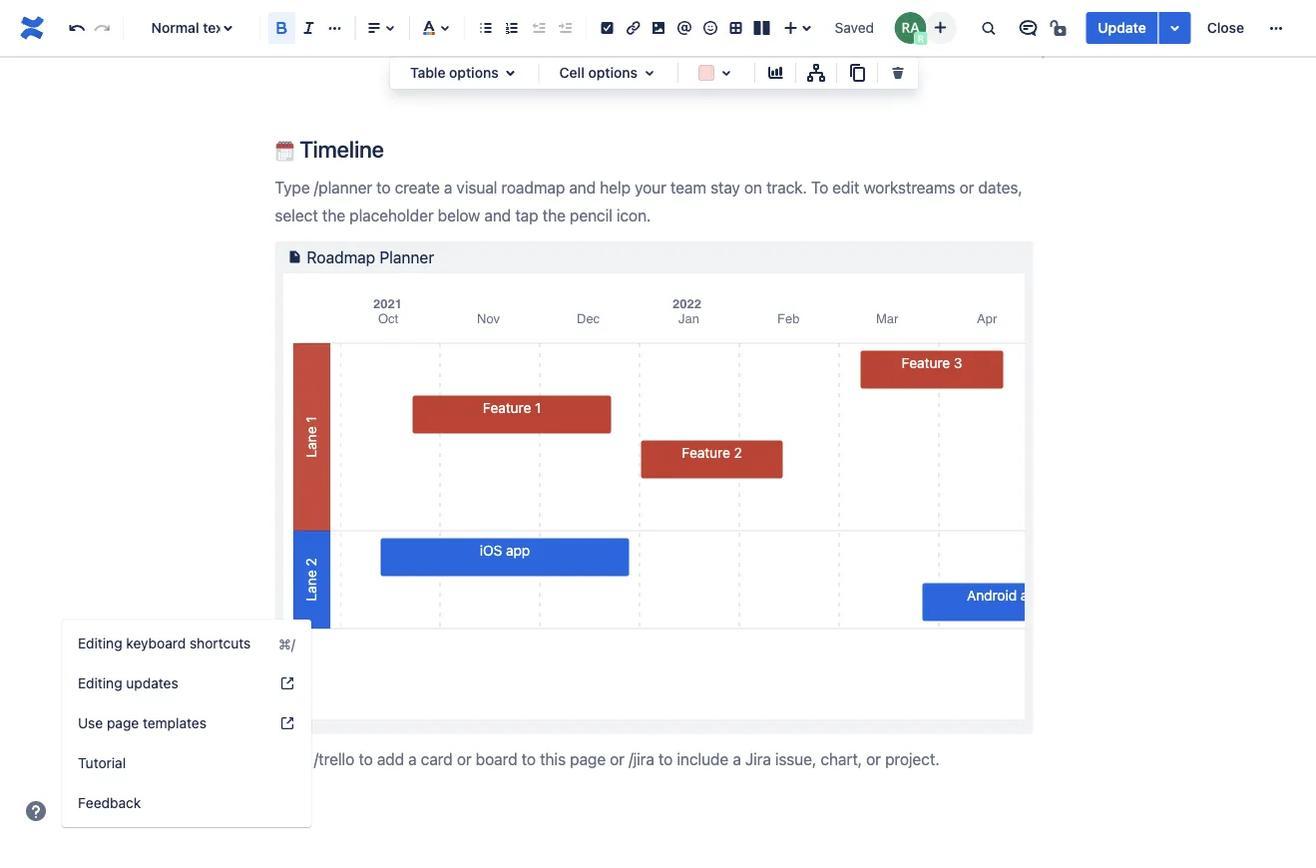 Task type: describe. For each thing, give the bounding box(es) containing it.
use page templates link
[[62, 704, 311, 744]]

outdent ⇧tab image
[[526, 16, 550, 40]]

emoji image
[[699, 16, 722, 40]]

chart image
[[764, 61, 787, 85]]

cell background image
[[715, 61, 739, 85]]

confluence image
[[16, 12, 48, 44]]

saved
[[835, 19, 874, 36]]

cell options
[[560, 64, 638, 81]]

options for table options
[[449, 64, 499, 81]]

link image
[[621, 16, 645, 40]]

normal
[[151, 19, 199, 36]]

action item image
[[595, 16, 619, 40]]

:calendar_spiral: image
[[275, 141, 295, 161]]

remove image
[[886, 61, 910, 85]]

normal text button
[[132, 6, 252, 50]]

table options button
[[398, 61, 531, 85]]

confluence image
[[16, 12, 48, 44]]

roadmap planner
[[307, 248, 434, 267]]

italic ⌘i image
[[297, 16, 321, 40]]

normal text
[[151, 19, 228, 36]]

table options
[[410, 64, 499, 81]]

update button
[[1086, 12, 1159, 44]]

help image inside use page templates link
[[279, 716, 295, 732]]

cell options button
[[548, 61, 670, 85]]

editing keyboard shortcuts
[[78, 635, 251, 652]]

cell
[[560, 64, 585, 81]]

text
[[203, 19, 228, 36]]

use page templates
[[78, 715, 207, 732]]

mention image
[[673, 16, 697, 40]]

close
[[1207, 19, 1245, 36]]

feedback
[[78, 795, 141, 811]]

keyboard
[[126, 635, 186, 652]]

roadmap planner image
[[283, 245, 307, 269]]

editing updates
[[78, 675, 178, 692]]

editing updates link
[[62, 664, 311, 704]]

:calendar_spiral: image
[[275, 141, 295, 161]]

0 horizontal spatial help image
[[24, 799, 48, 823]]



Task type: locate. For each thing, give the bounding box(es) containing it.
layouts image
[[750, 16, 774, 40]]

close button
[[1195, 12, 1257, 44]]

editing up use
[[78, 675, 122, 692]]

1 horizontal spatial help image
[[279, 716, 295, 732]]

0 horizontal spatial options
[[449, 64, 499, 81]]

timeline
[[295, 135, 384, 162]]

bold ⌘b image
[[270, 16, 294, 40]]

find and replace image
[[976, 16, 1000, 40]]

editing
[[78, 635, 122, 652], [78, 675, 122, 692]]

more image
[[1265, 16, 1289, 40]]

more formatting image
[[323, 16, 347, 40]]

shortcuts
[[190, 635, 251, 652]]

comment icon image
[[1016, 16, 1040, 40]]

use
[[78, 715, 103, 732]]

align left image
[[363, 16, 387, 40]]

options right the cell
[[588, 64, 638, 81]]

options inside dropdown button
[[449, 64, 499, 81]]

page
[[107, 715, 139, 732]]

redo ⌘⇧z image
[[90, 16, 114, 40]]

numbered list ⌘⇧7 image
[[500, 16, 524, 40]]

invite to edit image
[[929, 15, 953, 39]]

no restrictions image
[[1048, 16, 1072, 40]]

tutorial
[[78, 755, 126, 772]]

help image
[[279, 716, 295, 732], [24, 799, 48, 823]]

1 horizontal spatial options
[[588, 64, 638, 81]]

0 vertical spatial help image
[[279, 716, 295, 732]]

1 vertical spatial help image
[[24, 799, 48, 823]]

feedback button
[[62, 784, 311, 823]]

options right table
[[449, 64, 499, 81]]

copy image
[[845, 61, 869, 85]]

tutorial button
[[62, 744, 311, 784]]

indent tab image
[[553, 16, 577, 40]]

planner
[[380, 248, 434, 267]]

editing for editing keyboard shortcuts
[[78, 635, 122, 652]]

updates
[[126, 675, 178, 692]]

editing up 'editing updates'
[[78, 635, 122, 652]]

bullet list ⌘⇧8 image
[[474, 16, 498, 40]]

update
[[1098, 19, 1147, 36]]

editing for editing updates
[[78, 675, 122, 692]]

options inside popup button
[[588, 64, 638, 81]]

help image left feedback
[[24, 799, 48, 823]]

help image down help icon
[[279, 716, 295, 732]]

manage connected data image
[[804, 61, 828, 85]]

1 editing from the top
[[78, 635, 122, 652]]

adjust update settings image
[[1164, 16, 1187, 40]]

expand dropdown menu image
[[499, 61, 523, 85]]

⌘/
[[279, 636, 295, 652]]

templates
[[143, 715, 207, 732]]

ruby anderson image
[[895, 12, 927, 44]]

roadmap
[[307, 248, 375, 267]]

options
[[449, 64, 499, 81], [588, 64, 638, 81]]

expand dropdown menu image
[[638, 61, 662, 85]]

add image, video, or file image
[[647, 16, 671, 40]]

table
[[410, 64, 446, 81]]

table image
[[724, 16, 748, 40]]

options for cell options
[[588, 64, 638, 81]]

1 vertical spatial editing
[[78, 675, 122, 692]]

2 editing from the top
[[78, 675, 122, 692]]

0 vertical spatial editing
[[78, 635, 122, 652]]

undo ⌘z image
[[65, 16, 89, 40]]

2 options from the left
[[588, 64, 638, 81]]

help image
[[279, 676, 295, 692]]

1 options from the left
[[449, 64, 499, 81]]



Task type: vqa. For each thing, say whether or not it's contained in the screenshot.
links
no



